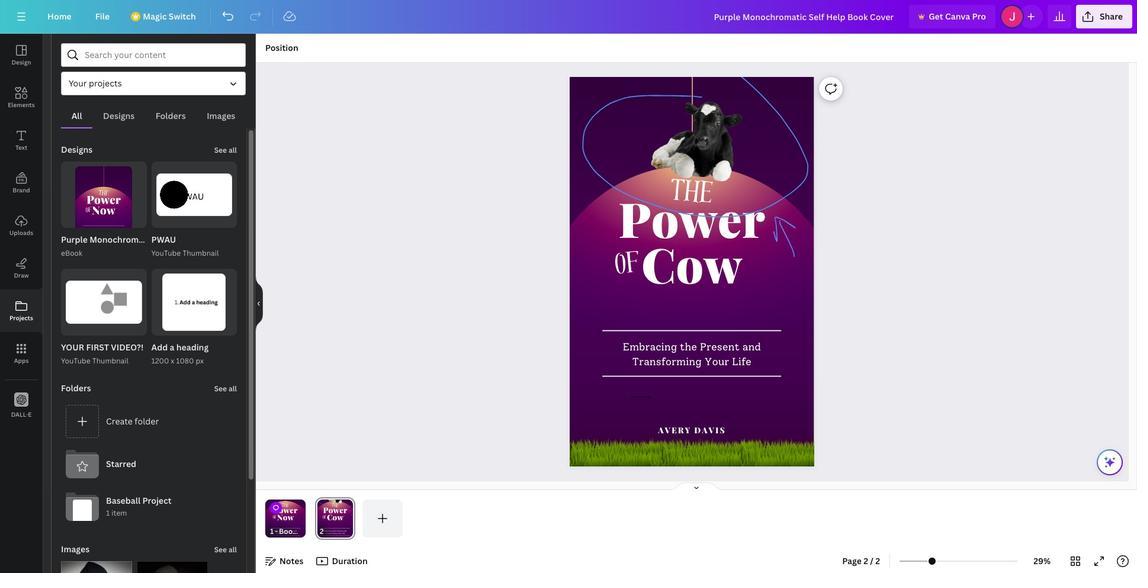 Task type: locate. For each thing, give the bounding box(es) containing it.
1 inside add a heading group
[[214, 324, 218, 333]]

1 of 2 for purple monochromatic self help book cover group
[[124, 217, 141, 225]]

0 horizontal spatial embracing
[[274, 531, 283, 533]]

1 horizontal spatial images
[[207, 110, 235, 121]]

0 horizontal spatial embracing the present and transforming your life
[[274, 531, 297, 535]]

0 vertical spatial present
[[701, 341, 740, 354]]

create
[[106, 416, 133, 427]]

2 see all from the top
[[214, 384, 237, 394]]

youtube inside 'your first video?! youtube thumbnail'
[[61, 356, 91, 366]]

file
[[95, 11, 110, 22]]

text button
[[0, 119, 43, 162]]

0 horizontal spatial power
[[274, 505, 298, 516]]

0 horizontal spatial present
[[287, 531, 294, 533]]

0 vertical spatial youtube
[[151, 249, 181, 259]]

2 all from the top
[[229, 384, 237, 394]]

1 vertical spatial transforming
[[276, 533, 287, 535]]

get
[[929, 11, 944, 22]]

1 for add a heading group
[[214, 324, 218, 333]]

page 2 / 2
[[843, 556, 881, 567]]

projects
[[9, 314, 33, 322]]

45kkyzwtqhxkoajrrhee.png image
[[137, 562, 208, 574]]

elements
[[8, 101, 35, 109]]

0 vertical spatial 1 of 2
[[124, 217, 141, 225]]

group
[[151, 162, 237, 228], [61, 269, 147, 336]]

2 left /
[[864, 556, 869, 567]]

1 vertical spatial group
[[61, 269, 147, 336]]

draw button
[[0, 247, 43, 290]]

1 of 2 for add a heading group
[[214, 324, 231, 333]]

text
[[15, 143, 27, 152]]

1 of 2 inside add a heading group
[[214, 324, 231, 333]]

of
[[129, 217, 136, 225], [614, 241, 643, 292], [219, 324, 226, 333], [273, 514, 277, 522]]

0 horizontal spatial youtube
[[61, 356, 91, 366]]

2
[[137, 217, 141, 225], [227, 324, 231, 333], [864, 556, 869, 567], [876, 556, 881, 567]]

29% button
[[1024, 552, 1062, 571]]

all for images
[[229, 545, 237, 555]]

images right folders button
[[207, 110, 235, 121]]

2 vertical spatial all
[[229, 545, 237, 555]]

switch
[[169, 11, 196, 22]]

1 vertical spatial embracing
[[274, 531, 283, 533]]

the inside of the
[[282, 502, 289, 511]]

1 horizontal spatial folders
[[156, 110, 186, 121]]

0 vertical spatial thumbnail
[[183, 249, 219, 259]]

baseball
[[106, 496, 141, 507]]

2 right /
[[876, 556, 881, 567]]

1 vertical spatial 1 of 2 group
[[151, 269, 237, 336]]

transforming
[[633, 356, 702, 368], [276, 533, 287, 535]]

hide pages image
[[668, 482, 725, 492]]

0 vertical spatial all
[[229, 145, 237, 155]]

page
[[843, 556, 862, 567]]

1
[[124, 217, 127, 225], [214, 324, 218, 333], [106, 509, 110, 519]]

transforming up display
[[633, 356, 702, 368]]

folders button
[[145, 105, 196, 127]]

0 vertical spatial power
[[619, 186, 766, 251]]

1 horizontal spatial your
[[288, 533, 292, 535]]

images up rwc67t4bd1qwudmzup4m.png 'image'
[[61, 544, 90, 555]]

davis
[[695, 425, 727, 436]]

0 vertical spatial images
[[207, 110, 235, 121]]

0 horizontal spatial life
[[292, 533, 295, 535]]

2 left pwau group
[[137, 217, 141, 225]]

serif
[[636, 395, 642, 399]]

youtube down your on the bottom left of page
[[61, 356, 91, 366]]

3 see all button from the top
[[213, 538, 238, 562]]

power cow
[[619, 186, 766, 296]]

0 horizontal spatial 1
[[106, 509, 110, 519]]

0 vertical spatial 1
[[124, 217, 127, 225]]

1 horizontal spatial present
[[701, 341, 740, 354]]

2 vertical spatial see all
[[214, 545, 237, 555]]

1 horizontal spatial youtube
[[151, 249, 181, 259]]

1 horizontal spatial transforming
[[633, 356, 702, 368]]

and
[[743, 341, 762, 354], [294, 531, 297, 533]]

1 of 2 group for add a heading group
[[151, 269, 237, 336]]

Design title text field
[[705, 5, 905, 28]]

1 of 2
[[124, 217, 141, 225], [214, 324, 231, 333]]

1 see from the top
[[214, 145, 227, 155]]

1 horizontal spatial group
[[151, 162, 237, 228]]

embracing the present and transforming your life
[[623, 341, 762, 368], [274, 531, 297, 535]]

cow
[[642, 231, 743, 296]]

1 vertical spatial designs
[[61, 144, 93, 155]]

2 inside purple monochromatic self help book cover group
[[137, 217, 141, 225]]

group for your first video?! group
[[61, 269, 147, 336]]

life
[[733, 356, 752, 368], [292, 533, 295, 535]]

video?!
[[111, 342, 144, 353]]

2 left hide image
[[227, 324, 231, 333]]

1 horizontal spatial thumbnail
[[183, 249, 219, 259]]

canva
[[946, 11, 971, 22]]

1 vertical spatial folders
[[61, 383, 91, 394]]

page 2 image
[[315, 500, 356, 538]]

2 see from the top
[[214, 384, 227, 394]]

youtube inside the pwau youtube thumbnail
[[151, 249, 181, 259]]

1 vertical spatial see all button
[[213, 377, 238, 400]]

power for cow
[[619, 186, 766, 251]]

designs inside button
[[103, 110, 135, 121]]

1 for purple monochromatic self help book cover group
[[124, 217, 127, 225]]

1 inside purple monochromatic self help book cover group
[[124, 217, 127, 225]]

0 horizontal spatial thumbnail
[[92, 356, 129, 366]]

0 vertical spatial embracing the present and transforming your life
[[623, 341, 762, 368]]

see for images
[[214, 545, 227, 555]]

1 vertical spatial life
[[292, 533, 295, 535]]

thumbnail
[[183, 249, 219, 259], [92, 356, 129, 366]]

1200
[[151, 356, 169, 366]]

1 see all from the top
[[214, 145, 237, 155]]

0 vertical spatial see
[[214, 145, 227, 155]]

0 vertical spatial your
[[69, 78, 87, 89]]

side panel tab list
[[0, 34, 43, 427]]

1 vertical spatial power
[[274, 505, 298, 516]]

see all for images
[[214, 545, 237, 555]]

power
[[619, 186, 766, 251], [274, 505, 298, 516]]

transforming down now
[[276, 533, 287, 535]]

starred
[[106, 459, 136, 470]]

1 of 2 group
[[61, 162, 147, 258], [151, 269, 237, 336]]

px
[[196, 356, 204, 366]]

0 vertical spatial and
[[743, 341, 762, 354]]

uploads button
[[0, 204, 43, 247]]

1 horizontal spatial designs
[[103, 110, 135, 121]]

1 vertical spatial see all
[[214, 384, 237, 394]]

youtube
[[151, 249, 181, 259], [61, 356, 91, 366]]

1 horizontal spatial 1
[[124, 217, 127, 225]]

2 horizontal spatial your
[[705, 356, 730, 368]]

0 vertical spatial 1 of 2 group
[[61, 162, 147, 258]]

brand button
[[0, 162, 43, 204]]

embracing up display
[[623, 341, 678, 354]]

pro
[[973, 11, 987, 22]]

0 horizontal spatial 1 of 2
[[124, 217, 141, 225]]

1 vertical spatial 1
[[214, 324, 218, 333]]

add a heading group
[[151, 269, 237, 367]]

present
[[701, 341, 740, 354], [287, 531, 294, 533]]

now
[[277, 512, 294, 523]]

a
[[170, 342, 174, 353]]

see all button for designs
[[213, 138, 238, 162]]

hide image
[[255, 275, 263, 332]]

the
[[669, 168, 715, 221], [681, 341, 698, 354], [282, 502, 289, 511], [284, 531, 287, 533]]

home link
[[38, 5, 81, 28]]

1 horizontal spatial 1 of 2
[[214, 324, 231, 333]]

all for folders
[[229, 384, 237, 394]]

power for now
[[274, 505, 298, 516]]

0 horizontal spatial designs
[[61, 144, 93, 155]]

1 of 2 inside purple monochromatic self help book cover group
[[124, 217, 141, 225]]

1 vertical spatial present
[[287, 531, 294, 533]]

0 horizontal spatial images
[[61, 544, 90, 555]]

see all for folders
[[214, 384, 237, 394]]

2 inside add a heading group
[[227, 324, 231, 333]]

embracing down now
[[274, 531, 283, 533]]

notes button
[[261, 552, 308, 571]]

0 horizontal spatial and
[[294, 531, 297, 533]]

designs down projects
[[103, 110, 135, 121]]

0 horizontal spatial 1 of 2 group
[[61, 162, 147, 258]]

group up the pwau youtube thumbnail
[[151, 162, 237, 228]]

3 see all from the top
[[214, 545, 237, 555]]

0 vertical spatial designs
[[103, 110, 135, 121]]

dm
[[632, 395, 636, 399]]

get canva pro button
[[910, 5, 996, 28]]

0 horizontal spatial your
[[69, 78, 87, 89]]

avery davis
[[659, 425, 727, 436]]

2 vertical spatial see all button
[[213, 538, 238, 562]]

see all button
[[213, 138, 238, 162], [213, 377, 238, 400], [213, 538, 238, 562]]

magic
[[143, 11, 167, 22]]

1 horizontal spatial embracing the present and transforming your life
[[623, 341, 762, 368]]

1 vertical spatial all
[[229, 384, 237, 394]]

folders down 'select ownership filter' button on the left
[[156, 110, 186, 121]]

your projects
[[69, 78, 122, 89]]

3 all from the top
[[229, 545, 237, 555]]

1 horizontal spatial embracing
[[623, 341, 678, 354]]

position
[[265, 42, 299, 53]]

magic switch
[[143, 11, 196, 22]]

your
[[69, 78, 87, 89], [705, 356, 730, 368], [288, 533, 292, 535]]

0 vertical spatial folders
[[156, 110, 186, 121]]

0 vertical spatial see all
[[214, 145, 237, 155]]

embracing
[[623, 341, 678, 354], [274, 531, 283, 533]]

see all
[[214, 145, 237, 155], [214, 384, 237, 394], [214, 545, 237, 555]]

add
[[151, 342, 168, 353]]

1 vertical spatial and
[[294, 531, 297, 533]]

0 vertical spatial see all button
[[213, 138, 238, 162]]

1 vertical spatial thumbnail
[[92, 356, 129, 366]]

uploads
[[9, 229, 33, 237]]

0 vertical spatial group
[[151, 162, 237, 228]]

2 vertical spatial your
[[288, 533, 292, 535]]

see all button for folders
[[213, 377, 238, 400]]

1 horizontal spatial power
[[619, 186, 766, 251]]

folders down your on the bottom left of page
[[61, 383, 91, 394]]

1 vertical spatial youtube
[[61, 356, 91, 366]]

folders
[[156, 110, 186, 121], [61, 383, 91, 394]]

thumbnail inside the pwau youtube thumbnail
[[183, 249, 219, 259]]

item
[[112, 509, 127, 519]]

youtube down pwau
[[151, 249, 181, 259]]

2 see all button from the top
[[213, 377, 238, 400]]

all button
[[61, 105, 93, 127]]

images button
[[196, 105, 246, 127]]

3 see from the top
[[214, 545, 227, 555]]

1 all from the top
[[229, 145, 237, 155]]

/
[[871, 556, 874, 567]]

group up first at the bottom of page
[[61, 269, 147, 336]]

0 horizontal spatial group
[[61, 269, 147, 336]]

your inside 'select ownership filter' button
[[69, 78, 87, 89]]

all
[[229, 145, 237, 155], [229, 384, 237, 394], [229, 545, 237, 555]]

1 see all button from the top
[[213, 138, 238, 162]]

see all for designs
[[214, 145, 237, 155]]

2 horizontal spatial 1
[[214, 324, 218, 333]]

2 vertical spatial see
[[214, 545, 227, 555]]

designs down all button
[[61, 144, 93, 155]]

1 horizontal spatial life
[[733, 356, 752, 368]]

of inside add a heading group
[[219, 324, 226, 333]]

2 vertical spatial 1
[[106, 509, 110, 519]]

1 vertical spatial 1 of 2
[[214, 324, 231, 333]]

designs
[[103, 110, 135, 121], [61, 144, 93, 155]]

1 horizontal spatial 1 of 2 group
[[151, 269, 237, 336]]

your first video?! group
[[61, 269, 147, 367]]

add a heading 1200 x 1080 px
[[151, 342, 209, 366]]

1 vertical spatial see
[[214, 384, 227, 394]]



Task type: vqa. For each thing, say whether or not it's contained in the screenshot.
Team 1 icon
no



Task type: describe. For each thing, give the bounding box(es) containing it.
images inside button
[[207, 110, 235, 121]]

page 2 / 2 button
[[838, 552, 885, 571]]

Page title text field
[[329, 526, 334, 538]]

designs button
[[93, 105, 145, 127]]

pwau
[[151, 234, 176, 246]]

baseball project 1 item
[[106, 496, 172, 519]]

projects
[[89, 78, 122, 89]]

dm serif display
[[632, 395, 652, 399]]

share button
[[1077, 5, 1133, 28]]

thumbnail inside 'your first video?! youtube thumbnail'
[[92, 356, 129, 366]]

position button
[[261, 39, 303, 57]]

create folder
[[106, 416, 159, 427]]

file button
[[86, 5, 119, 28]]

0 vertical spatial embracing
[[623, 341, 678, 354]]

duration button
[[313, 552, 373, 571]]

home
[[47, 11, 72, 22]]

29%
[[1034, 556, 1051, 567]]

0 horizontal spatial folders
[[61, 383, 91, 394]]

1 vertical spatial images
[[61, 544, 90, 555]]

1 inside baseball project 1 item
[[106, 509, 110, 519]]

share
[[1100, 11, 1124, 22]]

folders inside folders button
[[156, 110, 186, 121]]

duration
[[332, 556, 368, 567]]

dall·e
[[11, 410, 32, 419]]

main menu bar
[[0, 0, 1138, 34]]

create folder button
[[61, 400, 237, 443]]

1080
[[176, 356, 194, 366]]

0 horizontal spatial transforming
[[276, 533, 287, 535]]

avery
[[659, 425, 692, 436]]

see all button for images
[[213, 538, 238, 562]]

starred button
[[61, 443, 237, 486]]

of inside purple monochromatic self help book cover group
[[129, 217, 136, 225]]

pwau group
[[151, 162, 237, 260]]

all
[[72, 110, 82, 121]]

1 horizontal spatial and
[[743, 341, 762, 354]]

power now
[[274, 505, 298, 523]]

brand
[[13, 186, 30, 194]]

draw
[[14, 271, 29, 280]]

notes
[[280, 556, 304, 567]]

1 of 2 group for purple monochromatic self help book cover group
[[61, 162, 147, 258]]

group for pwau group
[[151, 162, 237, 228]]

design button
[[0, 34, 43, 76]]

x
[[171, 356, 174, 366]]

get canva pro
[[929, 11, 987, 22]]

all for designs
[[229, 145, 237, 155]]

Search your content search field
[[85, 44, 238, 66]]

of the
[[273, 502, 289, 522]]

see for folders
[[214, 384, 227, 394]]

elements button
[[0, 76, 43, 119]]

1 vertical spatial embracing the present and transforming your life
[[274, 531, 297, 535]]

project
[[143, 496, 172, 507]]

your first video?! youtube thumbnail
[[61, 342, 144, 366]]

0 vertical spatial transforming
[[633, 356, 702, 368]]

0 vertical spatial life
[[733, 356, 752, 368]]

magic switch button
[[124, 5, 205, 28]]

canva assistant image
[[1103, 456, 1118, 470]]

of inside of the
[[273, 514, 277, 522]]

dall·e button
[[0, 385, 43, 427]]

design
[[12, 58, 31, 66]]

rwc67t4bd1qwudmzup4m.png image
[[61, 562, 132, 574]]

your
[[61, 342, 84, 353]]

display
[[643, 395, 652, 399]]

folder
[[135, 416, 159, 427]]

purple monochromatic self help book cover group
[[61, 162, 147, 260]]

1 vertical spatial your
[[705, 356, 730, 368]]

first
[[86, 342, 109, 353]]

ebook
[[61, 249, 82, 259]]

heading
[[176, 342, 209, 353]]

apps button
[[0, 332, 43, 375]]

pwau youtube thumbnail
[[151, 234, 219, 259]]

apps
[[14, 357, 29, 365]]

Select ownership filter button
[[61, 72, 246, 95]]

projects button
[[0, 290, 43, 332]]

see for designs
[[214, 145, 227, 155]]



